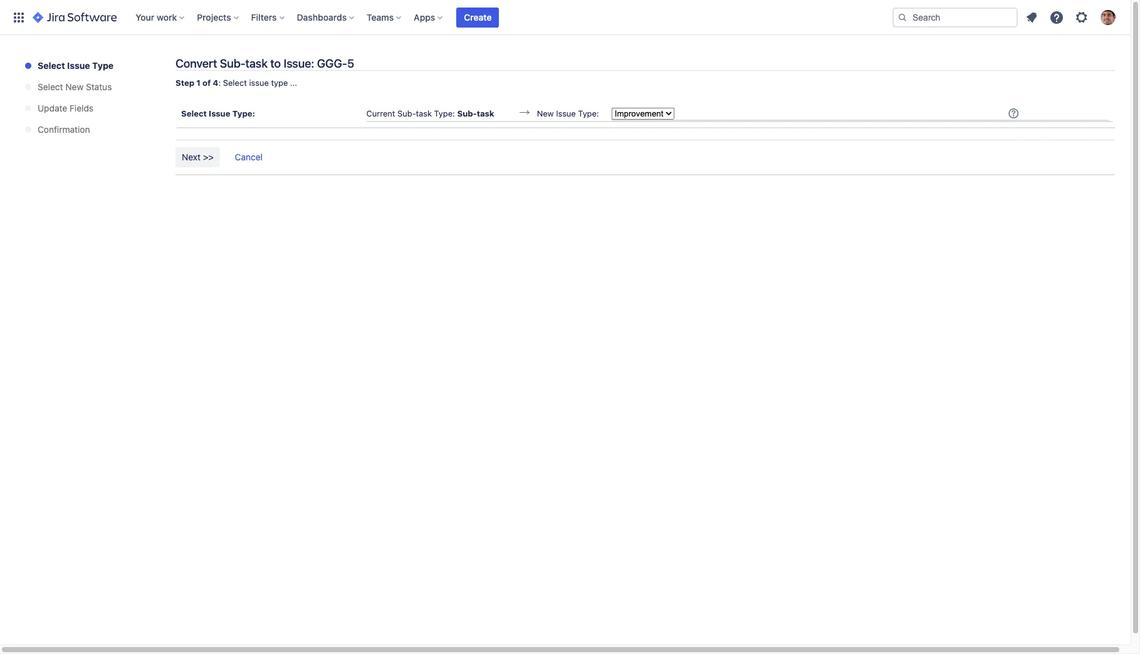 Task type: describe. For each thing, give the bounding box(es) containing it.
to
[[270, 56, 281, 70]]

ggg-
[[317, 56, 347, 70]]

issue:
[[284, 56, 314, 70]]

your work
[[136, 12, 177, 22]]

type
[[271, 78, 288, 88]]

Search field
[[893, 7, 1018, 27]]

primary element
[[8, 0, 893, 35]]

...
[[290, 78, 297, 88]]

status
[[86, 82, 112, 92]]

create button
[[457, 7, 499, 27]]

search image
[[898, 12, 908, 22]]

2 horizontal spatial task
[[477, 108, 495, 118]]

update
[[38, 103, 67, 114]]

issue for new issue type:
[[556, 108, 576, 118]]

2 horizontal spatial sub-
[[457, 108, 477, 118]]

teams button
[[363, 7, 406, 27]]

? image
[[520, 108, 530, 118]]

select for select new status
[[38, 82, 63, 92]]

work
[[157, 12, 177, 22]]

your profile and settings image
[[1101, 10, 1116, 25]]

projects button
[[193, 7, 244, 27]]

task for to
[[246, 56, 268, 70]]

projects
[[197, 12, 231, 22]]

new issue type:
[[537, 108, 599, 118]]

appswitcher icon image
[[11, 10, 26, 25]]

step 1 of 4 : select issue type ...
[[176, 78, 297, 88]]

apps
[[414, 12, 435, 22]]

select new status
[[38, 82, 112, 92]]

your work button
[[132, 7, 190, 27]]

2 type: from the left
[[434, 108, 455, 118]]



Task type: vqa. For each thing, say whether or not it's contained in the screenshot.
SUB- for Current
yes



Task type: locate. For each thing, give the bounding box(es) containing it.
5
[[347, 56, 354, 70]]

apps button
[[410, 7, 448, 27]]

fields
[[70, 103, 93, 114]]

None submit
[[176, 147, 220, 167]]

task for type:
[[416, 108, 432, 118]]

get local help about issue type image
[[1009, 108, 1019, 118]]

select
[[38, 60, 65, 71], [223, 78, 247, 88], [38, 82, 63, 92], [181, 108, 207, 118]]

1 horizontal spatial task
[[416, 108, 432, 118]]

your
[[136, 12, 154, 22]]

task right current
[[416, 108, 432, 118]]

0 vertical spatial new
[[65, 82, 84, 92]]

update fields
[[38, 103, 93, 114]]

2 horizontal spatial issue
[[556, 108, 576, 118]]

select up select new status
[[38, 60, 65, 71]]

teams
[[367, 12, 394, 22]]

select right :
[[223, 78, 247, 88]]

task left ? 'icon'
[[477, 108, 495, 118]]

task
[[246, 56, 268, 70], [416, 108, 432, 118], [477, 108, 495, 118]]

type: for select issue type:
[[232, 108, 255, 118]]

sub- for convert
[[220, 56, 246, 70]]

cancel link
[[229, 148, 269, 168]]

1 horizontal spatial issue
[[209, 108, 230, 118]]

select up update
[[38, 82, 63, 92]]

issue
[[67, 60, 90, 71], [209, 108, 230, 118], [556, 108, 576, 118]]

cancel
[[235, 152, 263, 162]]

2 horizontal spatial type:
[[578, 108, 599, 118]]

sub- up step 1 of 4 : select issue type ...
[[220, 56, 246, 70]]

4
[[213, 78, 219, 88]]

dashboards
[[297, 12, 347, 22]]

filters
[[251, 12, 277, 22]]

convert sub-task to issue: ggg-5
[[176, 56, 354, 70]]

sub-
[[220, 56, 246, 70], [398, 108, 416, 118], [457, 108, 477, 118]]

issue for select issue type
[[67, 60, 90, 71]]

current
[[367, 108, 395, 118]]

3 type: from the left
[[578, 108, 599, 118]]

select for select issue type:
[[181, 108, 207, 118]]

type: for new issue type:
[[578, 108, 599, 118]]

current sub-task type: sub-task
[[367, 108, 495, 118]]

sub- for current
[[398, 108, 416, 118]]

issue up select new status
[[67, 60, 90, 71]]

issue right ? 'icon'
[[556, 108, 576, 118]]

1 horizontal spatial type:
[[434, 108, 455, 118]]

1 horizontal spatial new
[[537, 108, 554, 118]]

dashboards button
[[293, 7, 359, 27]]

issue down :
[[209, 108, 230, 118]]

0 horizontal spatial issue
[[67, 60, 90, 71]]

sub- right current
[[398, 108, 416, 118]]

step
[[176, 78, 194, 88]]

create
[[464, 12, 492, 22]]

of
[[203, 78, 211, 88]]

0 horizontal spatial task
[[246, 56, 268, 70]]

1 horizontal spatial sub-
[[398, 108, 416, 118]]

sub- left ? 'icon'
[[457, 108, 477, 118]]

new right ? 'icon'
[[537, 108, 554, 118]]

issue for select issue type:
[[209, 108, 230, 118]]

issue
[[249, 78, 269, 88]]

convert
[[176, 56, 217, 70]]

banner
[[0, 0, 1131, 35]]

notifications image
[[1025, 10, 1040, 25]]

:
[[219, 78, 221, 88]]

1
[[196, 78, 201, 88]]

select issue type:
[[181, 108, 255, 118]]

jira software image
[[33, 10, 117, 25], [33, 10, 117, 25]]

confirmation
[[38, 124, 90, 135]]

type
[[92, 60, 114, 71]]

1 type: from the left
[[232, 108, 255, 118]]

0 horizontal spatial sub-
[[220, 56, 246, 70]]

help image
[[1050, 10, 1065, 25]]

1 vertical spatial new
[[537, 108, 554, 118]]

filters button
[[247, 7, 289, 27]]

settings image
[[1075, 10, 1090, 25]]

banner containing your work
[[0, 0, 1131, 35]]

select issue type
[[38, 60, 114, 71]]

0 horizontal spatial type:
[[232, 108, 255, 118]]

new
[[65, 82, 84, 92], [537, 108, 554, 118]]

select down 1
[[181, 108, 207, 118]]

0 horizontal spatial new
[[65, 82, 84, 92]]

task left to
[[246, 56, 268, 70]]

new down select issue type
[[65, 82, 84, 92]]

type:
[[232, 108, 255, 118], [434, 108, 455, 118], [578, 108, 599, 118]]

select for select issue type
[[38, 60, 65, 71]]



